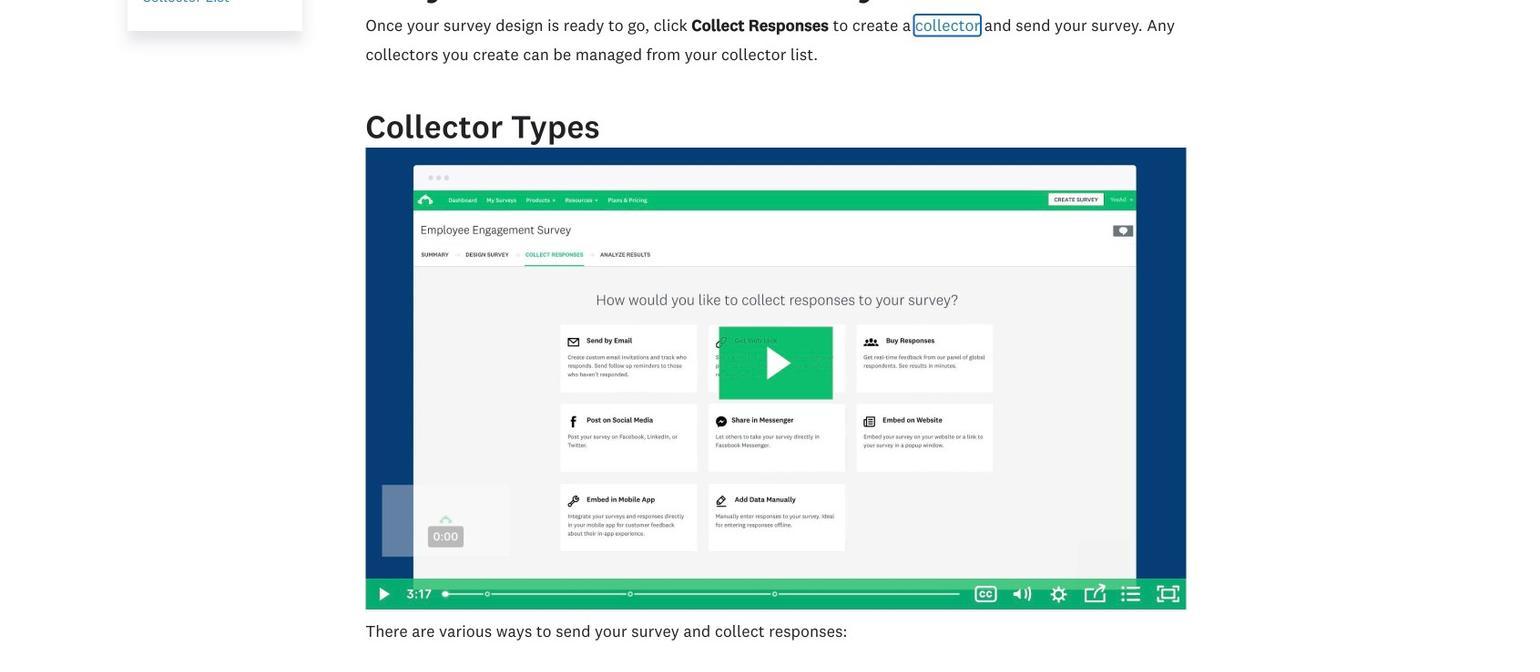 Task type: vqa. For each thing, say whether or not it's contained in the screenshot.
'search' IMAGE
no



Task type: describe. For each thing, give the bounding box(es) containing it.
video element
[[366, 148, 1187, 610]]

playbar slider
[[432, 579, 968, 610]]



